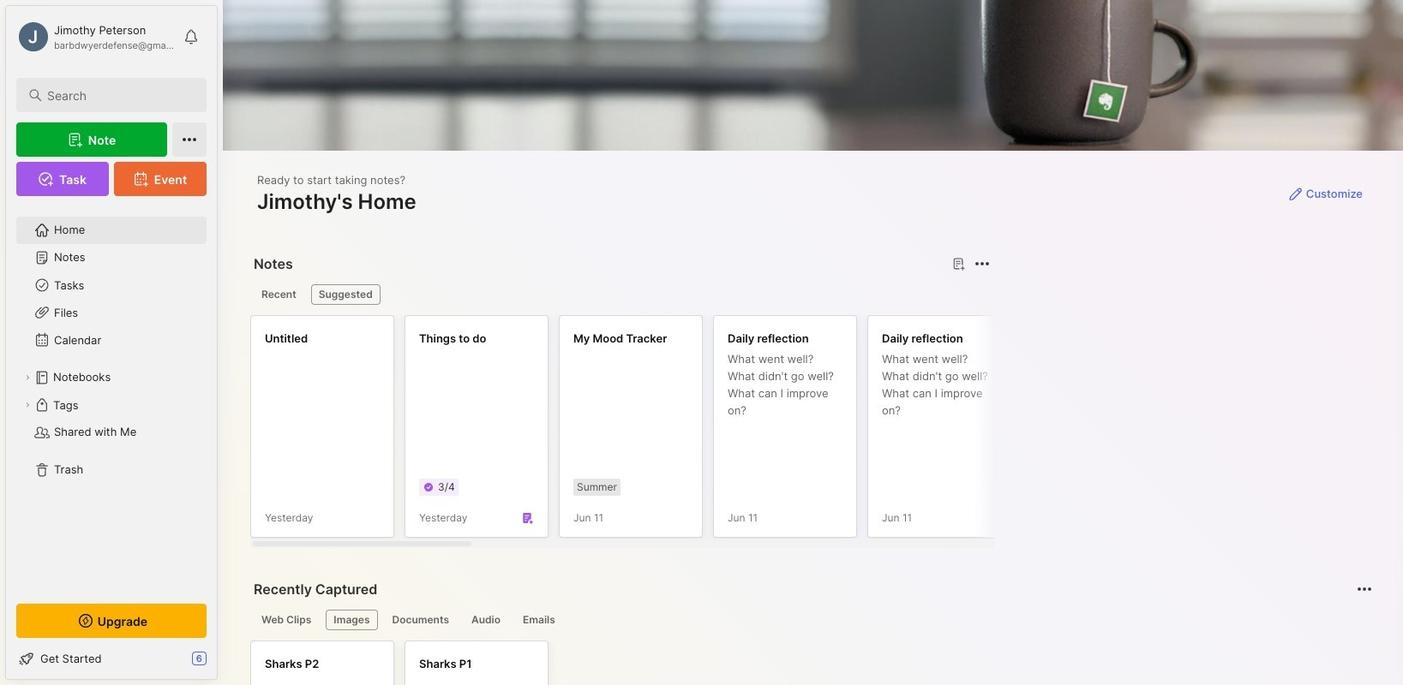 Task type: vqa. For each thing, say whether or not it's contained in the screenshot.
checklist
no



Task type: describe. For each thing, give the bounding box(es) containing it.
Search text field
[[47, 87, 191, 104]]

tree inside main element
[[6, 207, 217, 589]]

expand tags image
[[22, 400, 33, 411]]

more actions image
[[972, 254, 993, 274]]

More actions field
[[970, 252, 994, 276]]



Task type: locate. For each thing, give the bounding box(es) containing it.
1 vertical spatial row group
[[250, 641, 559, 686]]

tree
[[6, 207, 217, 589]]

click to collapse image
[[216, 654, 229, 675]]

expand notebooks image
[[22, 373, 33, 383]]

tab list for 1st "row group" from the top
[[254, 285, 987, 305]]

1 row group from the top
[[250, 315, 1403, 549]]

2 row group from the top
[[250, 641, 559, 686]]

1 tab list from the top
[[254, 285, 987, 305]]

2 tab list from the top
[[254, 610, 1370, 631]]

tab list for 2nd "row group" from the top of the page
[[254, 610, 1370, 631]]

none search field inside main element
[[47, 85, 191, 105]]

tab
[[254, 285, 304, 305], [311, 285, 380, 305], [254, 610, 319, 631], [326, 610, 378, 631], [384, 610, 457, 631], [464, 610, 508, 631], [515, 610, 563, 631]]

0 vertical spatial row group
[[250, 315, 1403, 549]]

1 vertical spatial tab list
[[254, 610, 1370, 631]]

Help and Learning task checklist field
[[6, 645, 217, 673]]

Account field
[[16, 20, 175, 54]]

main element
[[0, 0, 223, 686]]

tab list
[[254, 285, 987, 305], [254, 610, 1370, 631]]

None search field
[[47, 85, 191, 105]]

0 vertical spatial tab list
[[254, 285, 987, 305]]

row group
[[250, 315, 1403, 549], [250, 641, 559, 686]]



